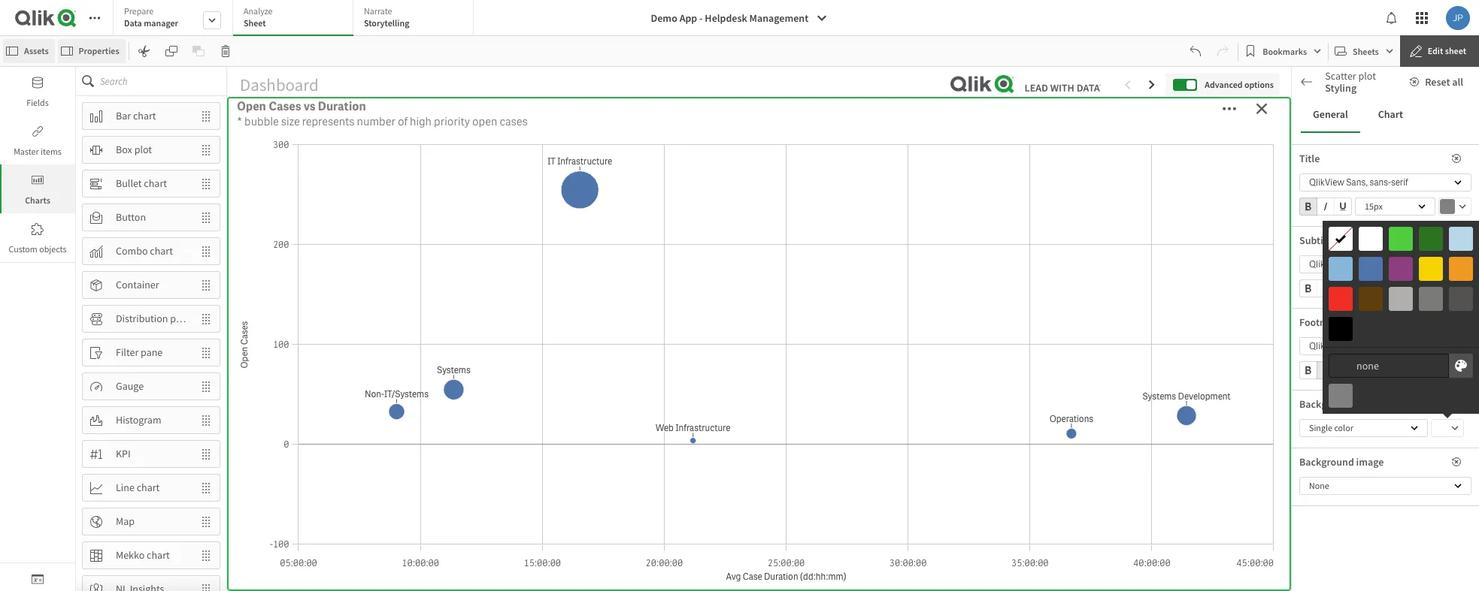 Task type: vqa. For each thing, say whether or not it's contained in the screenshot.
PRESENTATION
yes



Task type: locate. For each thing, give the bounding box(es) containing it.
1 vertical spatial color
[[1334, 423, 1353, 434]]

color
[[1356, 398, 1379, 411], [1334, 423, 1353, 434]]

qlikview sans, sans-serif for footnote
[[1309, 341, 1408, 353]]

background color
[[1299, 398, 1379, 411]]

master items button
[[0, 116, 75, 165]]

0 vertical spatial sans-
[[1370, 177, 1391, 189]]

sans- for title
[[1370, 177, 1391, 189]]

sans- inside popup button
[[1370, 259, 1391, 271]]

palette image
[[1307, 395, 1319, 407]]

qlikview down subtitle
[[1309, 259, 1344, 271]]

qlikview for subtitle
[[1309, 259, 1344, 271]]

2 move image from the top
[[192, 239, 220, 264]]

0 vertical spatial plot
[[1358, 69, 1376, 83]]

1 vertical spatial qlikview sans, sans-serif button
[[1299, 338, 1472, 356]]

0 horizontal spatial chart
[[1326, 82, 1352, 95]]

application
[[0, 0, 1479, 592]]

color for single color
[[1334, 423, 1353, 434]]

move image
[[192, 103, 220, 129], [192, 171, 220, 197], [192, 205, 220, 230], [192, 273, 220, 298], [192, 306, 220, 332], [192, 340, 220, 366], [192, 476, 220, 501]]

1 horizontal spatial state
[[1410, 323, 1430, 334]]

sheet
[[244, 17, 266, 29]]

priority inside medium priority cases 142
[[732, 92, 808, 123]]

2 vertical spatial qlikview
[[1309, 341, 1344, 353]]

1 sans- from the top
[[1370, 177, 1391, 189]]

open & resolved cases over time
[[235, 404, 420, 419]]

0 horizontal spatial plot
[[134, 143, 152, 156]]

*
[[237, 114, 242, 129]]

reset all button
[[1401, 70, 1475, 94]]

database image
[[32, 77, 44, 89]]

state down subtitle
[[1299, 259, 1322, 272]]

priority inside high priority cases 72
[[362, 92, 439, 123]]

qlikview sans, sans-serif down the states
[[1309, 259, 1408, 271]]

chart right bullet
[[144, 177, 167, 190]]

move image for kpi
[[192, 442, 220, 467]]

set
[[1398, 323, 1409, 334]]

plot
[[1358, 69, 1376, 83], [134, 143, 152, 156], [170, 312, 188, 326]]

1 qlikview from the top
[[1309, 177, 1344, 189]]

general down scatter chart "image"
[[1313, 108, 1348, 121]]

0 vertical spatial color
[[1356, 398, 1379, 411]]

none
[[1309, 480, 1329, 492]]

triangle bottom image for alternate states
[[1292, 234, 1311, 241]]

cases
[[443, 92, 506, 123], [813, 92, 876, 123], [1145, 92, 1208, 123], [269, 99, 301, 114], [706, 179, 739, 195], [329, 404, 362, 419]]

off
[[1299, 445, 1313, 459]]

1 triangle bottom image from the top
[[1292, 234, 1311, 241]]

demo app - helpdesk management
[[651, 11, 809, 25]]

kpi
[[116, 447, 131, 461]]

plot right distribution
[[170, 312, 188, 326]]

4 move image from the top
[[192, 273, 220, 298]]

serif for subtitle
[[1391, 259, 1408, 271]]

qlikview sans, sans-serif button
[[1299, 256, 1472, 274]]

2 vertical spatial group
[[1299, 362, 1352, 383]]

1 serif from the top
[[1391, 177, 1408, 189]]

15px button
[[1355, 198, 1435, 216]]

1 vertical spatial qlikview sans, sans-serif
[[1309, 259, 1408, 271]]

open cases vs duration * bubble size represents number of high priority open cases
[[237, 99, 528, 129]]

0 vertical spatial serif
[[1391, 177, 1408, 189]]

color inside dropdown button
[[1334, 423, 1353, 434]]

hex code text field
[[1347, 353, 1448, 380]]

move image for mekko chart
[[192, 543, 220, 569]]

open
[[237, 99, 266, 114], [675, 179, 704, 195], [235, 404, 264, 419]]

navigation off
[[1299, 428, 1347, 459]]

1 vertical spatial state
[[1410, 323, 1430, 334]]

chart for mekko chart
[[147, 549, 170, 563]]

chart right bar
[[133, 109, 156, 123]]

qlikview sans, sans-serif
[[1309, 177, 1408, 189], [1309, 259, 1408, 271], [1309, 341, 1408, 353]]

1 horizontal spatial tab list
[[1301, 97, 1470, 133]]

qlikview sans, sans-serif button for footnote
[[1299, 338, 1472, 356]]

priority for 203
[[1064, 92, 1141, 123]]

qlikview down visualizations,
[[1309, 341, 1344, 353]]

sans, for title
[[1346, 177, 1368, 189]]

3 sans- from the top
[[1370, 341, 1391, 353]]

background for background image
[[1299, 456, 1354, 469]]

low
[[1015, 92, 1059, 123]]

sans, down the states
[[1346, 259, 1368, 271]]

2 background from the top
[[1299, 456, 1354, 469]]

subtitle
[[1299, 234, 1335, 247]]

qlikview sans, sans-serif button up 15px popup button at the top right
[[1299, 174, 1472, 192]]

4 move image from the top
[[192, 408, 220, 433]]

7 move image from the top
[[192, 476, 220, 501]]

8 move image from the top
[[192, 577, 220, 592]]

1 qlikview sans, sans-serif button from the top
[[1299, 174, 1472, 192]]

sans- for subtitle
[[1370, 259, 1391, 271]]

0 vertical spatial background
[[1299, 398, 1354, 411]]

None text field
[[1299, 587, 1428, 592]]

cases inside the low priority cases 203
[[1145, 92, 1208, 123]]

sans, up '15px'
[[1346, 177, 1368, 189]]

0 vertical spatial general
[[1313, 108, 1348, 121]]

sans- down the states
[[1370, 259, 1391, 271]]

tab list
[[113, 0, 479, 38], [1301, 97, 1470, 133]]

sans- for footnote
[[1370, 341, 1391, 353]]

2 horizontal spatial plot
[[1358, 69, 1376, 83]]

move image right the line chart
[[192, 476, 220, 501]]

map
[[116, 515, 135, 529]]

1 horizontal spatial size
[[1333, 471, 1350, 485]]

sans- down need
[[1370, 341, 1391, 353]]

0 vertical spatial qlikview sans, sans-serif button
[[1299, 174, 1472, 192]]

0 horizontal spatial you
[[1306, 311, 1319, 323]]

qlikview sans, sans-serif up presentation
[[1309, 341, 1408, 353]]

0 vertical spatial qlikview sans, sans-serif
[[1309, 177, 1408, 189]]

move image right the pane
[[192, 340, 220, 366]]

gauge
[[116, 380, 144, 393]]

0 vertical spatial tab list
[[113, 0, 479, 38]]

general
[[1313, 108, 1348, 121], [1311, 204, 1345, 217]]

move image right button on the top left of page
[[192, 205, 220, 230]]

3 qlikview from the top
[[1309, 341, 1344, 353]]

chart
[[1326, 82, 1352, 95], [1378, 108, 1403, 121]]

type
[[801, 179, 826, 195]]

move image right container
[[192, 273, 220, 298]]

1 horizontal spatial plot
[[170, 312, 188, 326]]

sans, for subtitle
[[1346, 259, 1368, 271]]

cases inside 'open cases vs duration * bubble size represents number of high priority open cases'
[[269, 99, 301, 114]]

group up #808080 icon
[[1299, 362, 1352, 383]]

1 vertical spatial group
[[1299, 280, 1352, 301]]

0 vertical spatial styling
[[1325, 81, 1357, 95]]

sans, inside popup button
[[1346, 259, 1368, 271]]

qlikview for footnote
[[1309, 341, 1344, 353]]

serif for footnote
[[1391, 341, 1408, 353]]

1 qlikview sans, sans-serif from the top
[[1309, 177, 1408, 189]]

<inherited>.
[[1299, 334, 1343, 345]]

0 vertical spatial state
[[1299, 259, 1322, 272]]

1 vertical spatial open
[[675, 179, 704, 195]]

3 serif from the top
[[1391, 341, 1408, 353]]

qlikview inside popup button
[[1309, 259, 1344, 271]]

you left the
[[1354, 323, 1367, 334]]

objects
[[39, 244, 67, 255]]

serif up object
[[1391, 259, 1408, 271]]

3 sans, from the top
[[1346, 341, 1368, 353]]

3 move image from the top
[[192, 205, 220, 230]]

chart right combo
[[150, 244, 173, 258]]

serif down set
[[1391, 341, 1408, 353]]

2 qlikview sans, sans-serif button from the top
[[1299, 338, 1472, 356]]

5 move image from the top
[[192, 306, 220, 332]]

none button
[[1299, 477, 1472, 496]]

analyze sheet
[[244, 5, 273, 29]]

next sheet: performance image
[[1146, 79, 1158, 91]]

2 vertical spatial sans,
[[1346, 341, 1368, 353]]

move image
[[192, 137, 220, 163], [192, 239, 220, 264], [192, 374, 220, 400], [192, 408, 220, 433], [192, 442, 220, 467], [192, 509, 220, 535], [192, 543, 220, 569], [192, 577, 220, 592]]

tab list containing general
[[1301, 97, 1470, 133]]

move image left *
[[192, 103, 220, 129]]

mekko chart
[[116, 549, 170, 563]]

1 group from the top
[[1299, 198, 1352, 219]]

advanced options
[[1205, 79, 1274, 90]]

move image right distribution plot
[[192, 306, 220, 332]]

background up bubble size
[[1299, 456, 1354, 469]]

qlikview down title
[[1309, 177, 1344, 189]]

2 qlikview from the top
[[1309, 259, 1344, 271]]

state right set
[[1410, 323, 1430, 334]]

1 vertical spatial sans-
[[1370, 259, 1391, 271]]

general up alternate
[[1311, 204, 1345, 217]]

variables image
[[32, 574, 44, 586]]

bubble
[[1299, 471, 1331, 485]]

combo chart
[[116, 244, 173, 258]]

open left &
[[235, 404, 264, 419]]

triangle bottom image down the triangle right icon
[[1292, 234, 1311, 241]]

group
[[1299, 198, 1352, 219], [1299, 280, 1352, 301], [1299, 362, 1352, 383]]

2 vertical spatial serif
[[1391, 341, 1408, 353]]

1 sans, from the top
[[1346, 177, 1368, 189]]

2 serif from the top
[[1391, 259, 1408, 271]]

sans- up '15px'
[[1370, 177, 1391, 189]]

priority inside the low priority cases 203
[[1064, 92, 1141, 123]]

5 move image from the top
[[192, 442, 220, 467]]

styling up general button
[[1325, 81, 1357, 95]]

1 vertical spatial size
[[1333, 471, 1350, 485]]

size inside 'open cases vs duration * bubble size represents number of high priority open cases'
[[281, 114, 300, 129]]

0 vertical spatial group
[[1299, 198, 1352, 219]]

styling up single color at right bottom
[[1329, 394, 1360, 408]]

chart button
[[1366, 97, 1415, 133]]

triangle bottom image down <inherited>.
[[1292, 360, 1311, 368]]

fields button
[[0, 67, 75, 116]]

assets button
[[3, 39, 55, 63]]

chart for bar chart
[[133, 109, 156, 123]]

delete image
[[219, 45, 231, 57]]

0 vertical spatial triangle bottom image
[[1292, 234, 1311, 241]]

move image for gauge
[[192, 374, 220, 400]]

sans, up presentation
[[1346, 341, 1368, 353]]

size
[[281, 114, 300, 129], [1333, 471, 1350, 485]]

footnote
[[1299, 316, 1340, 329]]

appearance tab
[[1292, 168, 1479, 196]]

plot for distribution plot
[[170, 312, 188, 326]]

background up single color at right bottom
[[1299, 398, 1354, 411]]

qlikview
[[1309, 177, 1344, 189], [1309, 259, 1344, 271], [1309, 341, 1344, 353]]

qlikview sans, sans-serif button for title
[[1299, 174, 1472, 192]]

group for title
[[1299, 198, 1352, 219]]

duration
[[318, 99, 366, 114]]

0 horizontal spatial state
[[1299, 259, 1322, 272]]

1 horizontal spatial color
[[1356, 398, 1379, 411]]

management
[[749, 11, 809, 25]]

1 vertical spatial serif
[[1391, 259, 1408, 271]]

2 sans, from the top
[[1346, 259, 1368, 271]]

james peterson image
[[1446, 6, 1470, 30]]

over
[[364, 404, 390, 419]]

open inside 'open cases vs duration * bubble size represents number of high priority open cases'
[[237, 99, 266, 114]]

serif
[[1391, 177, 1408, 189], [1391, 259, 1408, 271], [1391, 341, 1408, 353]]

0 vertical spatial open
[[237, 99, 266, 114]]

chart
[[133, 109, 156, 123], [144, 177, 167, 190], [150, 244, 173, 258], [137, 481, 160, 495], [147, 549, 170, 563]]

open left by
[[675, 179, 704, 195]]

add
[[1351, 311, 1365, 323]]

options
[[1244, 79, 1274, 90]]

2 qlikview sans, sans-serif from the top
[[1309, 259, 1408, 271]]

2 triangle bottom image from the top
[[1292, 360, 1311, 368]]

move image for combo chart
[[192, 239, 220, 264]]

1 vertical spatial triangle bottom image
[[1292, 360, 1311, 368]]

size left vs
[[281, 114, 300, 129]]

1 vertical spatial tab list
[[1301, 97, 1470, 133]]

3 move image from the top
[[192, 374, 220, 400]]

number
[[357, 114, 396, 129]]

plot right box
[[134, 143, 152, 156]]

master items
[[14, 146, 62, 157]]

3 group from the top
[[1299, 362, 1352, 383]]

high
[[308, 92, 357, 123]]

qlikview sans, sans-serif button down need
[[1299, 338, 1472, 356]]

qlikview sans, sans-serif inside qlikview sans, sans-serif popup button
[[1309, 259, 1408, 271]]

move image for button
[[192, 205, 220, 230]]

2 group from the top
[[1299, 280, 1352, 301]]

0 horizontal spatial color
[[1334, 423, 1353, 434]]

0 horizontal spatial size
[[281, 114, 300, 129]]

suggestions
[[1354, 82, 1407, 95]]

chart right the mekko
[[147, 549, 170, 563]]

open left vs
[[237, 99, 266, 114]]

open for open & resolved cases over time
[[235, 404, 264, 419]]

1 vertical spatial sans,
[[1346, 259, 1368, 271]]

color for background color
[[1356, 398, 1379, 411]]

group down appearance
[[1299, 198, 1352, 219]]

0 vertical spatial qlikview
[[1309, 177, 1344, 189]]

#808080 image
[[1329, 384, 1353, 408]]

bar chart
[[116, 109, 156, 123]]

background
[[1299, 398, 1354, 411], [1299, 456, 1354, 469]]

6 move image from the top
[[192, 340, 220, 366]]

color right the 'single'
[[1334, 423, 1353, 434]]

1 vertical spatial qlikview
[[1309, 259, 1344, 271]]

color up single color dropdown button
[[1356, 398, 1379, 411]]

move image for bar chart
[[192, 103, 220, 129]]

move image right bullet chart
[[192, 171, 220, 197]]

0 vertical spatial size
[[281, 114, 300, 129]]

qlikview sans, sans-serif up '15px'
[[1309, 177, 1408, 189]]

state inside if you want to add the object to master visualizations, you need to set state to <inherited>.
[[1410, 323, 1430, 334]]

scatter
[[1325, 69, 1356, 83]]

size down background image
[[1333, 471, 1350, 485]]

1 move image from the top
[[192, 137, 220, 163]]

Search text field
[[100, 67, 226, 95]]

6 move image from the top
[[192, 509, 220, 535]]

time
[[393, 404, 420, 419]]

priority
[[362, 92, 439, 123], [732, 92, 808, 123], [1064, 92, 1141, 123], [757, 179, 798, 195]]

you right if on the right
[[1306, 311, 1319, 323]]

to
[[1342, 311, 1349, 323], [1405, 311, 1413, 323], [1389, 323, 1396, 334], [1432, 323, 1439, 334]]

chart down suggestions
[[1378, 108, 1403, 121]]

analyze
[[244, 5, 273, 17]]

serif inside popup button
[[1391, 259, 1408, 271]]

203
[[1070, 123, 1152, 183]]

plot inside the scatter plot styling
[[1358, 69, 1376, 83]]

tooltip inside application
[[1323, 221, 1479, 419]]

chart up general button
[[1326, 82, 1352, 95]]

0 vertical spatial sans,
[[1346, 177, 1368, 189]]

1 vertical spatial background
[[1299, 456, 1354, 469]]

7 move image from the top
[[192, 543, 220, 569]]

1 horizontal spatial chart
[[1378, 108, 1403, 121]]

0 horizontal spatial tab list
[[113, 0, 479, 38]]

tooltip
[[1323, 221, 1479, 419]]

plot down the sheets
[[1358, 69, 1376, 83]]

0 vertical spatial chart
[[1326, 82, 1352, 95]]

master
[[1415, 311, 1441, 323]]

2 vertical spatial open
[[235, 404, 264, 419]]

2 vertical spatial qlikview sans, sans-serif
[[1309, 341, 1408, 353]]

1 vertical spatial styling
[[1329, 394, 1360, 408]]

1 background from the top
[[1299, 398, 1354, 411]]

2 vertical spatial sans-
[[1370, 341, 1391, 353]]

chart right line
[[137, 481, 160, 495]]

narrate storytelling
[[364, 5, 409, 29]]

bubble
[[244, 114, 279, 129]]

bookmarks
[[1263, 45, 1307, 57]]

2 sans- from the top
[[1370, 259, 1391, 271]]

2 vertical spatial plot
[[170, 312, 188, 326]]

1 vertical spatial chart
[[1378, 108, 1403, 121]]

to right set
[[1432, 323, 1439, 334]]

1 vertical spatial plot
[[134, 143, 152, 156]]

1 move image from the top
[[192, 103, 220, 129]]

chart inside "button"
[[1378, 108, 1403, 121]]

3 qlikview sans, sans-serif from the top
[[1309, 341, 1408, 353]]

serif up 15px popup button at the top right
[[1391, 177, 1408, 189]]

move image for line chart
[[192, 476, 220, 501]]

group up the want
[[1299, 280, 1352, 301]]

triangle bottom image
[[1292, 234, 1311, 241], [1292, 360, 1311, 368]]

2 move image from the top
[[192, 171, 220, 197]]

plot for box plot
[[134, 143, 152, 156]]



Task type: describe. For each thing, give the bounding box(es) containing it.
line chart
[[116, 481, 160, 495]]

demo
[[651, 11, 677, 25]]

box
[[116, 143, 132, 156]]

storytelling
[[364, 17, 409, 29]]

tab list containing prepare
[[113, 0, 479, 38]]

1 vertical spatial general
[[1311, 204, 1345, 217]]

serif for title
[[1391, 177, 1408, 189]]

open
[[472, 114, 497, 129]]

move image for filter pane
[[192, 340, 220, 366]]

move image for map
[[192, 509, 220, 535]]

custom
[[9, 244, 37, 255]]

represents
[[302, 114, 355, 129]]

sheets button
[[1332, 39, 1397, 63]]

chart for chart
[[1378, 108, 1403, 121]]

custom objects button
[[0, 214, 75, 262]]

move image for box plot
[[192, 137, 220, 163]]

edit sheet button
[[1400, 35, 1479, 67]]

-
[[699, 11, 703, 25]]

to left set
[[1389, 323, 1396, 334]]

1 horizontal spatial you
[[1354, 323, 1367, 334]]

filter
[[116, 346, 139, 360]]

&
[[266, 404, 275, 419]]

chart for bullet chart
[[144, 177, 167, 190]]

single color
[[1309, 423, 1353, 434]]

open for open cases by priority type
[[675, 179, 704, 195]]

low priority cases 203
[[1015, 92, 1208, 183]]

container
[[116, 278, 159, 292]]

demo app - helpdesk management button
[[642, 6, 837, 30]]

presentation
[[1311, 358, 1368, 371]]

narrate
[[364, 5, 392, 17]]

scatter plot styling
[[1325, 69, 1376, 95]]

medium priority cases 142
[[643, 92, 876, 183]]

application containing 72
[[0, 0, 1479, 592]]

priority for 142
[[732, 92, 808, 123]]

line
[[116, 481, 134, 495]]

need
[[1369, 323, 1387, 334]]

chart suggestions
[[1326, 82, 1407, 95]]

app
[[679, 11, 697, 25]]

distribution
[[116, 312, 168, 326]]

move image for histogram
[[192, 408, 220, 433]]

chart for chart suggestions
[[1326, 82, 1352, 95]]

cases
[[500, 114, 528, 129]]

move image for bullet chart
[[192, 171, 220, 197]]

move image for distribution plot
[[192, 306, 220, 332]]

priority
[[434, 114, 470, 129]]

states
[[1354, 232, 1379, 245]]

combo
[[116, 244, 148, 258]]

edit
[[1428, 45, 1443, 56]]

prepare
[[124, 5, 154, 17]]

if
[[1299, 311, 1304, 323]]

object image
[[32, 174, 44, 186]]

vs
[[304, 99, 315, 114]]

master
[[14, 146, 39, 157]]

to left "add" in the right bottom of the page
[[1342, 311, 1349, 323]]

copy image
[[165, 45, 177, 57]]

reset all
[[1425, 75, 1463, 89]]

visualizations,
[[1299, 323, 1352, 334]]

qlikview sans, sans-serif for title
[[1309, 177, 1408, 189]]

bar
[[116, 109, 131, 123]]

qlikview for title
[[1309, 177, 1344, 189]]

triangle bottom image for presentation
[[1292, 360, 1311, 368]]

cases inside medium priority cases 142
[[813, 92, 876, 123]]

sheets
[[1353, 45, 1379, 57]]

image
[[1356, 456, 1384, 469]]

142
[[718, 123, 800, 183]]

link image
[[32, 126, 44, 138]]

manager
[[144, 17, 178, 29]]

histogram
[[116, 414, 161, 427]]

bookmarks button
[[1242, 39, 1325, 63]]

priority for 72
[[362, 92, 439, 123]]

the
[[1367, 311, 1379, 323]]

72
[[380, 123, 434, 183]]

cases inside high priority cases 72
[[443, 92, 506, 123]]

title
[[1299, 152, 1320, 165]]

background image
[[1299, 456, 1384, 469]]

cut image
[[138, 45, 150, 57]]

group for subtitle
[[1299, 280, 1352, 301]]

triangle right image
[[1292, 206, 1311, 214]]

to right object
[[1405, 311, 1413, 323]]

qlikview sans, sans-serif for subtitle
[[1309, 259, 1408, 271]]

charts
[[25, 195, 50, 206]]

medium
[[643, 92, 727, 123]]

undo image
[[1190, 45, 1202, 57]]

filter pane
[[116, 346, 163, 360]]

items
[[41, 146, 62, 157]]

puzzle image
[[32, 223, 44, 235]]

if you want to add the object to master visualizations, you need to set state to <inherited>.
[[1299, 311, 1441, 345]]

resolved
[[277, 404, 327, 419]]

move image for container
[[192, 273, 220, 298]]

open for open cases vs duration * bubble size represents number of high priority open cases
[[237, 99, 266, 114]]

group for footnote
[[1299, 362, 1352, 383]]

bullet
[[116, 177, 142, 190]]

pane
[[141, 346, 163, 360]]

by
[[742, 179, 754, 195]]

chart for line chart
[[137, 481, 160, 495]]

sans, for footnote
[[1346, 341, 1368, 353]]

styling inside the scatter plot styling
[[1325, 81, 1357, 95]]

general button
[[1301, 97, 1360, 133]]

navigation
[[1299, 428, 1347, 441]]

single
[[1309, 423, 1332, 434]]

object
[[1381, 311, 1404, 323]]

bubble size
[[1299, 471, 1350, 485]]

prepare data manager
[[124, 5, 178, 29]]

sheet
[[1445, 45, 1466, 56]]

background for background color
[[1299, 398, 1354, 411]]

plot for scatter plot styling
[[1358, 69, 1376, 83]]

all
[[1452, 75, 1463, 89]]

15px
[[1365, 201, 1383, 212]]

fields
[[26, 97, 49, 108]]

chart for combo chart
[[150, 244, 173, 258]]

of
[[398, 114, 408, 129]]

assets
[[24, 45, 49, 56]]

custom objects
[[9, 244, 67, 255]]

general inside button
[[1313, 108, 1348, 121]]

alternate
[[1311, 232, 1352, 245]]

scatter chart image
[[1303, 83, 1315, 95]]

want
[[1321, 311, 1340, 323]]

edit sheet
[[1428, 45, 1466, 56]]

charts button
[[0, 165, 75, 214]]

data
[[124, 17, 142, 29]]

advanced
[[1205, 79, 1243, 90]]

single color button
[[1299, 420, 1428, 438]]



